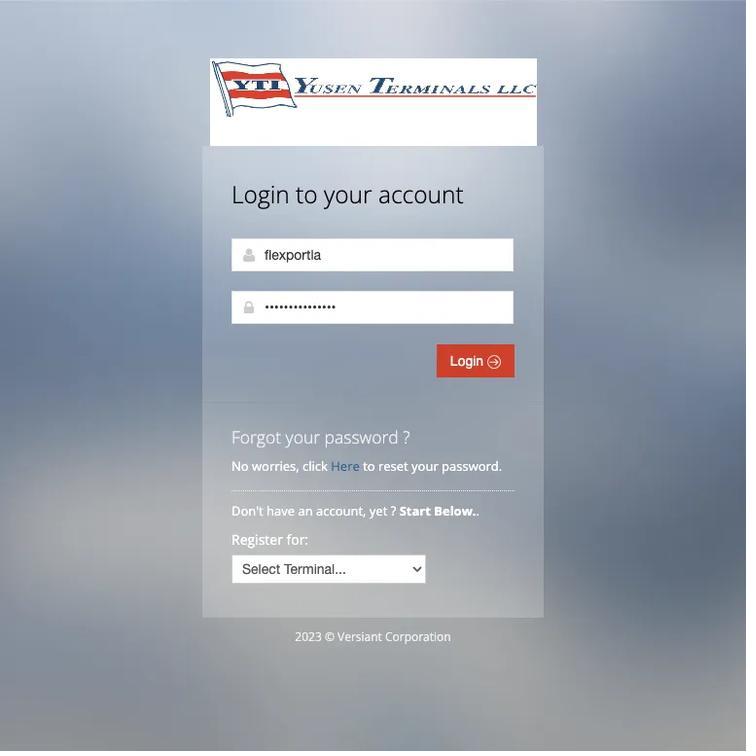 Task type: describe. For each thing, give the bounding box(es) containing it.
password.
[[442, 458, 503, 475]]

corporation
[[386, 629, 452, 646]]

0 vertical spatial to
[[296, 178, 318, 210]]

to inside forgot your password ? no worries, click here to reset your password.
[[363, 458, 376, 475]]

user image
[[242, 247, 257, 263]]

register
[[232, 531, 283, 549]]

2 vertical spatial your
[[412, 458, 439, 475]]

no
[[232, 458, 249, 475]]

0 horizontal spatial your
[[286, 426, 320, 449]]

account,
[[317, 503, 367, 520]]

reset
[[379, 458, 409, 475]]

don't
[[232, 503, 264, 520]]

Password password field
[[232, 291, 514, 324]]

login for login to your account
[[232, 178, 290, 210]]

click
[[303, 458, 328, 475]]

versiant
[[338, 629, 383, 646]]



Task type: locate. For each thing, give the bounding box(es) containing it.
an
[[298, 503, 313, 520]]

lock image
[[242, 300, 257, 316]]

login to your account
[[232, 178, 464, 210]]

login inside login button
[[451, 354, 488, 369]]

yet
[[370, 503, 388, 520]]

swapright image
[[488, 355, 502, 369]]

0 horizontal spatial ?
[[391, 503, 397, 520]]

forgot
[[232, 426, 282, 449]]

0 horizontal spatial login
[[232, 178, 290, 210]]

1 horizontal spatial ?
[[403, 426, 411, 449]]

don't have an account, yet ? start below. .
[[232, 503, 483, 520]]

worries,
[[252, 458, 300, 475]]

to
[[296, 178, 318, 210], [363, 458, 376, 475]]

.
[[477, 503, 480, 520]]

your up click
[[286, 426, 320, 449]]

for:
[[287, 531, 309, 549]]

password
[[325, 426, 399, 449]]

? right yet
[[391, 503, 397, 520]]

forgot your password ? no worries, click here to reset your password.
[[232, 426, 503, 475]]

?
[[403, 426, 411, 449], [391, 503, 397, 520]]

2023
[[295, 629, 322, 646]]

0 vertical spatial login
[[232, 178, 290, 210]]

0 horizontal spatial to
[[296, 178, 318, 210]]

login button
[[437, 345, 515, 378]]

to right the here
[[363, 458, 376, 475]]

start
[[400, 503, 431, 520]]

1 vertical spatial ?
[[391, 503, 397, 520]]

Username text field
[[232, 239, 514, 272]]

©
[[325, 629, 335, 646]]

0 vertical spatial ?
[[403, 426, 411, 449]]

0 vertical spatial your
[[324, 178, 373, 210]]

2023 © versiant corporation
[[295, 629, 452, 646]]

have
[[267, 503, 295, 520]]

your up username text field
[[324, 178, 373, 210]]

1 horizontal spatial login
[[451, 354, 488, 369]]

here
[[331, 458, 360, 475]]

here link
[[331, 458, 360, 475]]

1 vertical spatial to
[[363, 458, 376, 475]]

your right reset
[[412, 458, 439, 475]]

? inside forgot your password ? no worries, click here to reset your password.
[[403, 426, 411, 449]]

1 horizontal spatial to
[[363, 458, 376, 475]]

1 horizontal spatial your
[[324, 178, 373, 210]]

login
[[232, 178, 290, 210], [451, 354, 488, 369]]

your
[[324, 178, 373, 210], [286, 426, 320, 449], [412, 458, 439, 475]]

1 vertical spatial your
[[286, 426, 320, 449]]

below.
[[435, 503, 477, 520]]

1 vertical spatial login
[[451, 354, 488, 369]]

to up username text field
[[296, 178, 318, 210]]

login for login
[[451, 354, 488, 369]]

2 horizontal spatial your
[[412, 458, 439, 475]]

account
[[379, 178, 464, 210]]

? up reset
[[403, 426, 411, 449]]

register for:
[[232, 531, 309, 549]]



